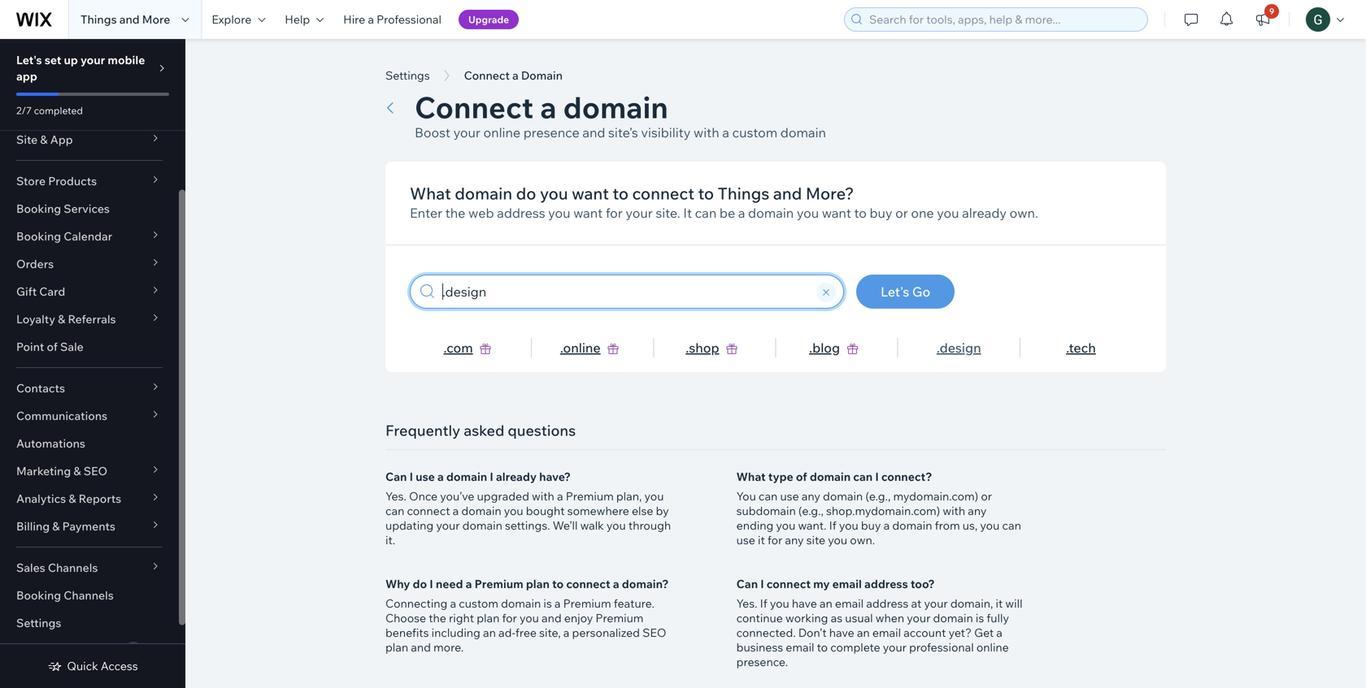 Task type: locate. For each thing, give the bounding box(es) containing it.
let's up "app" on the top left
[[16, 53, 42, 67]]

1 vertical spatial the
[[429, 612, 446, 626]]

1 horizontal spatial have
[[829, 626, 854, 640]]

0 horizontal spatial for
[[502, 612, 517, 626]]

to inside why do i need a premium plan to connect a domain? connecting a custom domain is a premium feature. choose the right plan for you and enjoy premium benefits including an ad-free site, a personalized seo plan and more.
[[552, 577, 564, 592]]

1 vertical spatial is
[[976, 612, 984, 626]]

can up shop.mydomain.com)
[[853, 470, 873, 484]]

have down as
[[829, 626, 854, 640]]

let's inside 'let's set up your mobile app'
[[16, 53, 42, 67]]

what up enter at the top of the page
[[410, 183, 451, 204]]

0 vertical spatial it
[[758, 533, 765, 548]]

1 vertical spatial if
[[760, 597, 767, 611]]

2 horizontal spatial for
[[768, 533, 783, 548]]

connect down once
[[407, 504, 450, 518]]

& for loyalty
[[58, 312, 65, 327]]

yet?
[[949, 626, 972, 640]]

6 . from the left
[[1066, 340, 1069, 356]]

if inside what type of domain can i connect? you can use any domain (e.g., mydomain.com) or subdomain (e.g., shop.mydomain.com) with any ending you want. if you buy a domain from us, you can use it for any site you own.
[[829, 519, 837, 533]]

any up us,
[[968, 504, 987, 518]]

use
[[416, 470, 435, 484], [780, 490, 799, 504], [736, 533, 755, 548]]

domain inside why do i need a premium plan to connect a domain? connecting a custom domain is a premium feature. choose the right plan for you and enjoy premium benefits including an ad-free site, a personalized seo plan and more.
[[501, 597, 541, 611]]

i left need
[[430, 577, 433, 592]]

2 vertical spatial online
[[977, 641, 1009, 655]]

0 vertical spatial or
[[895, 205, 908, 221]]

things
[[81, 12, 117, 26], [718, 183, 770, 204]]

2 vertical spatial booking
[[16, 589, 61, 603]]

0 vertical spatial any
[[802, 490, 820, 504]]

let's for let's go
[[881, 284, 909, 300]]

connect for domain
[[464, 68, 510, 83]]

0 horizontal spatial have
[[792, 597, 817, 611]]

0 vertical spatial what
[[410, 183, 451, 204]]

i up upgraded on the bottom left of page
[[490, 470, 493, 484]]

any up the want.
[[802, 490, 820, 504]]

tech
[[1069, 340, 1096, 356]]

my
[[813, 577, 830, 592]]

0 horizontal spatial plan
[[385, 641, 408, 655]]

0 vertical spatial connect
[[464, 68, 510, 83]]

more
[[142, 12, 170, 26]]

too?
[[911, 577, 935, 592]]

i up continue
[[761, 577, 764, 592]]

1 booking from the top
[[16, 202, 61, 216]]

. for shop
[[686, 340, 689, 356]]

is up get
[[976, 612, 984, 626]]

or right "mydomain.com)"
[[981, 490, 992, 504]]

custom inside connect a domain boost your online presence and site's visibility with a custom domain
[[732, 124, 778, 141]]

ending
[[736, 519, 774, 533]]

can right us,
[[1002, 519, 1021, 533]]

0 vertical spatial for
[[606, 205, 623, 221]]

1 horizontal spatial settings
[[385, 68, 430, 83]]

seo inside why do i need a premium plan to connect a domain? connecting a custom domain is a premium feature. choose the right plan for you and enjoy premium benefits including an ad-free site, a personalized seo plan and more.
[[643, 626, 666, 640]]

use down type
[[780, 490, 799, 504]]

0 horizontal spatial can
[[385, 470, 407, 484]]

products
[[48, 174, 97, 188]]

2 vertical spatial for
[[502, 612, 517, 626]]

1 horizontal spatial can
[[736, 577, 758, 592]]

0 vertical spatial can
[[385, 470, 407, 484]]

can
[[385, 470, 407, 484], [736, 577, 758, 592]]

you up continue
[[770, 597, 789, 611]]

it inside can i connect my email address too? yes. if you have an email address at your domain, it will continue working as usual when your domain is fully connected. don't have an email account yet? get a business email to complete your professional online presence.
[[996, 597, 1003, 611]]

0 horizontal spatial custom
[[459, 597, 498, 611]]

1 vertical spatial already
[[496, 470, 537, 484]]

it
[[683, 205, 692, 221]]

don't
[[798, 626, 827, 640]]

do inside what domain do you want to connect to things and more? enter the web address you want for your site. it can be a domain you want to buy or one you already own.
[[516, 183, 536, 204]]

1 . from the left
[[444, 340, 447, 356]]

2 horizontal spatial with
[[943, 504, 965, 518]]

your
[[80, 53, 105, 67], [453, 124, 481, 141], [626, 205, 653, 221], [436, 519, 460, 533], [924, 597, 948, 611], [907, 612, 931, 626], [883, 641, 907, 655]]

1 horizontal spatial let's
[[881, 284, 909, 300]]

1 horizontal spatial what
[[736, 470, 766, 484]]

settings
[[385, 68, 430, 83], [16, 616, 61, 631]]

the inside why do i need a premium plan to connect a domain? connecting a custom domain is a premium feature. choose the right plan for you and enjoy premium benefits including an ad-free site, a personalized seo plan and more.
[[429, 612, 446, 626]]

. for blog
[[809, 340, 812, 356]]

an down usual
[[857, 626, 870, 640]]

a down shop.mydomain.com)
[[884, 519, 890, 533]]

address inside what domain do you want to connect to things and more? enter the web address you want for your site. it can be a domain you want to buy or one you already own.
[[497, 205, 545, 221]]

0 vertical spatial use
[[416, 470, 435, 484]]

buy inside what domain do you want to connect to things and more? enter the web address you want for your site. it can be a domain you want to buy or one you already own.
[[870, 205, 892, 221]]

own. inside what type of domain can i connect? you can use any domain (e.g., mydomain.com) or subdomain (e.g., shop.mydomain.com) with any ending you want. if you buy a domain from us, you can use it for any site you own.
[[850, 533, 875, 548]]

what
[[410, 183, 451, 204], [736, 470, 766, 484]]

connect
[[632, 183, 694, 204], [407, 504, 450, 518], [566, 577, 610, 592], [767, 577, 811, 592]]

custom up right
[[459, 597, 498, 611]]

already right the one
[[962, 205, 1007, 221]]

connect inside connect a domain boost your online presence and site's visibility with a custom domain
[[415, 89, 534, 126]]

is up site,
[[544, 597, 552, 611]]

and left more? at right top
[[773, 183, 802, 204]]

0 horizontal spatial or
[[895, 205, 908, 221]]

analytics & reports button
[[0, 485, 179, 513]]

& up analytics & reports
[[73, 464, 81, 479]]

business
[[736, 641, 783, 655]]

the up including
[[429, 612, 446, 626]]

online down get
[[977, 641, 1009, 655]]

1 vertical spatial of
[[796, 470, 807, 484]]

usual
[[845, 612, 873, 626]]

yes. up continue
[[736, 597, 757, 611]]

0 vertical spatial settings
[[385, 68, 430, 83]]

0 horizontal spatial own.
[[850, 533, 875, 548]]

2 vertical spatial plan
[[385, 641, 408, 655]]

orders button
[[0, 250, 179, 278]]

including
[[432, 626, 480, 640]]

booking inside booking services link
[[16, 202, 61, 216]]

1 horizontal spatial for
[[606, 205, 623, 221]]

custom inside why do i need a premium plan to connect a domain? connecting a custom domain is a premium feature. choose the right plan for you and enjoy premium benefits including an ad-free site, a personalized seo plan and more.
[[459, 597, 498, 611]]

your inside connect a domain boost your online presence and site's visibility with a custom domain
[[453, 124, 481, 141]]

0 horizontal spatial what
[[410, 183, 451, 204]]

booking inside booking calendar popup button
[[16, 229, 61, 244]]

any left site
[[785, 533, 804, 548]]

. design
[[937, 340, 981, 356]]

1 vertical spatial with
[[532, 490, 554, 504]]

of inside what type of domain can i connect? you can use any domain (e.g., mydomain.com) or subdomain (e.g., shop.mydomain.com) with any ending you want. if you buy a domain from us, you can use it for any site you own.
[[796, 470, 807, 484]]

1 vertical spatial custom
[[459, 597, 498, 611]]

0 vertical spatial online
[[483, 124, 521, 141]]

1 vertical spatial seo
[[643, 626, 666, 640]]

a right site,
[[563, 626, 570, 640]]

seo
[[84, 464, 107, 479], [643, 626, 666, 640]]

enter
[[410, 205, 442, 221]]

want down more? at right top
[[822, 205, 851, 221]]

channels up booking channels
[[48, 561, 98, 575]]

and up site,
[[542, 612, 562, 626]]

a right "hire" on the left top
[[368, 12, 374, 26]]

let's set up your mobile app
[[16, 53, 145, 83]]

0 horizontal spatial things
[[81, 12, 117, 26]]

settings down booking channels
[[16, 616, 61, 631]]

it up fully on the right bottom of the page
[[996, 597, 1003, 611]]

you
[[540, 183, 568, 204], [548, 205, 570, 221], [797, 205, 819, 221], [937, 205, 959, 221], [644, 490, 664, 504], [504, 504, 523, 518], [607, 519, 626, 533], [776, 519, 796, 533], [839, 519, 859, 533], [980, 519, 1000, 533], [828, 533, 847, 548], [770, 597, 789, 611], [520, 612, 539, 626]]

buy left the one
[[870, 205, 892, 221]]

use up once
[[416, 470, 435, 484]]

0 vertical spatial with
[[694, 124, 719, 141]]

0 horizontal spatial settings
[[16, 616, 61, 631]]

you inside can i connect my email address too? yes. if you have an email address at your domain, it will continue working as usual when your domain is fully connected. don't have an email account yet? get a business email to complete your professional online presence.
[[770, 597, 789, 611]]

want
[[572, 183, 609, 204], [573, 205, 603, 221], [822, 205, 851, 221]]

of right type
[[796, 470, 807, 484]]

gift card button
[[0, 278, 179, 306]]

can inside can i connect my email address too? yes. if you have an email address at your domain, it will continue working as usual when your domain is fully connected. don't have an email account yet? get a business email to complete your professional online presence.
[[736, 577, 758, 592]]

connect inside button
[[464, 68, 510, 83]]

and down benefits
[[411, 641, 431, 655]]

. for design
[[937, 340, 940, 356]]

one
[[911, 205, 934, 221]]

an up as
[[820, 597, 833, 611]]

payments
[[62, 520, 115, 534]]

0 horizontal spatial is
[[544, 597, 552, 611]]

com
[[447, 340, 473, 356]]

& right loyalty
[[58, 312, 65, 327]]

2 . from the left
[[560, 340, 563, 356]]

when
[[876, 612, 904, 626]]

you right the want.
[[839, 519, 859, 533]]

you right us,
[[980, 519, 1000, 533]]

. online
[[560, 340, 601, 356]]

i inside can i connect my email address too? yes. if you have an email address at your domain, it will continue working as usual when your domain is fully connected. don't have an email account yet? get a business email to complete your professional online presence.
[[761, 577, 764, 592]]

what inside what domain do you want to connect to things and more? enter the web address you want for your site. it can be a domain you want to buy or one you already own.
[[410, 183, 451, 204]]

2 horizontal spatial online
[[977, 641, 1009, 655]]

choose
[[385, 612, 426, 626]]

have up working in the right bottom of the page
[[792, 597, 817, 611]]

0 vertical spatial address
[[497, 205, 545, 221]]

contacts
[[16, 381, 65, 396]]

and inside what domain do you want to connect to things and more? enter the web address you want for your site. it can be a domain you want to buy or one you already own.
[[773, 183, 802, 204]]

quick
[[67, 660, 98, 674]]

your left site.
[[626, 205, 653, 221]]

1 vertical spatial online
[[563, 340, 601, 356]]

0 vertical spatial yes.
[[385, 490, 406, 504]]

use inside can i use a domain i already have? yes. once you've upgraded with a premium plan, you can connect a domain you bought somewhere else by updating your domain settings. we'll walk you through it.
[[416, 470, 435, 484]]

connect up site.
[[632, 183, 694, 204]]

1 horizontal spatial of
[[796, 470, 807, 484]]

your inside what domain do you want to connect to things and more? enter the web address you want for your site. it can be a domain you want to buy or one you already own.
[[626, 205, 653, 221]]

access
[[101, 660, 138, 674]]

1 horizontal spatial do
[[516, 183, 536, 204]]

as
[[831, 612, 843, 626]]

4 . from the left
[[809, 340, 812, 356]]

your right boost
[[453, 124, 481, 141]]

1 vertical spatial what
[[736, 470, 766, 484]]

do down presence
[[516, 183, 536, 204]]

0 horizontal spatial let's
[[16, 53, 42, 67]]

0 vertical spatial is
[[544, 597, 552, 611]]

1 vertical spatial do
[[413, 577, 427, 592]]

connect?
[[881, 470, 932, 484]]

own.
[[1010, 205, 1038, 221], [850, 533, 875, 548]]

can inside can i use a domain i already have? yes. once you've upgraded with a premium plan, you can connect a domain you bought somewhere else by updating your domain settings. we'll walk you through it.
[[385, 470, 407, 484]]

for inside what domain do you want to connect to things and more? enter the web address you want for your site. it can be a domain you want to buy or one you already own.
[[606, 205, 623, 221]]

feature.
[[614, 597, 654, 611]]

0 horizontal spatial of
[[47, 340, 58, 354]]

your down at at the bottom of page
[[907, 612, 931, 626]]

3 booking from the top
[[16, 589, 61, 603]]

booking channels link
[[0, 582, 179, 610]]

fully
[[987, 612, 1009, 626]]

any
[[802, 490, 820, 504], [968, 504, 987, 518], [785, 533, 804, 548]]

1 vertical spatial connect
[[415, 89, 534, 126]]

1 vertical spatial can
[[736, 577, 758, 592]]

1 vertical spatial for
[[768, 533, 783, 548]]

need
[[436, 577, 463, 592]]

buy down shop.mydomain.com)
[[861, 519, 881, 533]]

can
[[695, 205, 717, 221], [853, 470, 873, 484], [759, 490, 778, 504], [385, 504, 404, 518], [1002, 519, 1021, 533]]

0 vertical spatial have
[[792, 597, 817, 611]]

1 vertical spatial it
[[996, 597, 1003, 611]]

3 . from the left
[[686, 340, 689, 356]]

your inside 'let's set up your mobile app'
[[80, 53, 105, 67]]

or left the one
[[895, 205, 908, 221]]

presence.
[[736, 655, 788, 670]]

email
[[832, 577, 862, 592], [835, 597, 864, 611], [872, 626, 901, 640], [786, 641, 814, 655]]

let's left the go
[[881, 284, 909, 300]]

1 horizontal spatial own.
[[1010, 205, 1038, 221]]

1 vertical spatial things
[[718, 183, 770, 204]]

0 vertical spatial channels
[[48, 561, 98, 575]]

0 vertical spatial (e.g.,
[[866, 490, 891, 504]]

0 horizontal spatial an
[[483, 626, 496, 640]]

you
[[736, 490, 756, 504]]

else
[[632, 504, 653, 518]]

1 horizontal spatial (e.g.,
[[866, 490, 891, 504]]

booking
[[16, 202, 61, 216], [16, 229, 61, 244], [16, 589, 61, 603]]

0 horizontal spatial already
[[496, 470, 537, 484]]

the
[[445, 205, 465, 221], [429, 612, 446, 626]]

a down fully on the right bottom of the page
[[996, 626, 1003, 640]]

0 horizontal spatial online
[[483, 124, 521, 141]]

or inside what type of domain can i connect? you can use any domain (e.g., mydomain.com) or subdomain (e.g., shop.mydomain.com) with any ending you want. if you buy a domain from us, you can use it for any site you own.
[[981, 490, 992, 504]]

0 vertical spatial things
[[81, 12, 117, 26]]

booking inside booking channels link
[[16, 589, 61, 603]]

things up mobile
[[81, 12, 117, 26]]

1 horizontal spatial if
[[829, 519, 837, 533]]

upgrade button
[[459, 10, 519, 29]]

an left ad-
[[483, 626, 496, 640]]

marketing
[[16, 464, 71, 479]]

to inside can i connect my email address too? yes. if you have an email address at your domain, it will continue working as usual when your domain is fully connected. don't have an email account yet? get a business email to complete your professional online presence.
[[817, 641, 828, 655]]

completed
[[34, 104, 83, 117]]

1 vertical spatial channels
[[64, 589, 114, 603]]

0 vertical spatial of
[[47, 340, 58, 354]]

(e.g., up the want.
[[798, 504, 824, 518]]

you down somewhere
[[607, 519, 626, 533]]

billing & payments button
[[0, 513, 179, 541]]

an inside why do i need a premium plan to connect a domain? connecting a custom domain is a premium feature. choose the right plan for you and enjoy premium benefits including an ad-free site, a personalized seo plan and more.
[[483, 626, 496, 640]]

.
[[444, 340, 447, 356], [560, 340, 563, 356], [686, 340, 689, 356], [809, 340, 812, 356], [937, 340, 940, 356], [1066, 340, 1069, 356]]

1 horizontal spatial yes.
[[736, 597, 757, 611]]

the left web
[[445, 205, 465, 221]]

seo down feature.
[[643, 626, 666, 640]]

1 horizontal spatial is
[[976, 612, 984, 626]]

0 vertical spatial buy
[[870, 205, 892, 221]]

premium up ad-
[[475, 577, 523, 592]]

what inside what type of domain can i connect? you can use any domain (e.g., mydomain.com) or subdomain (e.g., shop.mydomain.com) with any ending you want. if you buy a domain from us, you can use it for any site you own.
[[736, 470, 766, 484]]

sidebar element
[[0, 39, 185, 689]]

premium up somewhere
[[566, 490, 614, 504]]

your right up
[[80, 53, 105, 67]]

1 vertical spatial own.
[[850, 533, 875, 548]]

what up you
[[736, 470, 766, 484]]

plan up ad-
[[477, 612, 500, 626]]

2 vertical spatial address
[[866, 597, 909, 611]]

1 vertical spatial (e.g.,
[[798, 504, 824, 518]]

1 horizontal spatial with
[[694, 124, 719, 141]]

1 horizontal spatial already
[[962, 205, 1007, 221]]

0 horizontal spatial if
[[760, 597, 767, 611]]

& left reports
[[69, 492, 76, 506]]

settings down professional
[[385, 68, 430, 83]]

& inside popup button
[[40, 133, 48, 147]]

let's inside button
[[881, 284, 909, 300]]

let's go button
[[856, 275, 955, 309]]

can for can i connect my email address too? yes. if you have an email address at your domain, it will continue working as usual when your domain is fully connected. don't have an email account yet? get a business email to complete your professional online presence.
[[736, 577, 758, 592]]

online left presence
[[483, 124, 521, 141]]

professional
[[377, 12, 442, 26]]

0 horizontal spatial seo
[[84, 464, 107, 479]]

channels inside dropdown button
[[48, 561, 98, 575]]

0 horizontal spatial with
[[532, 490, 554, 504]]

right
[[449, 612, 474, 626]]

for left site.
[[606, 205, 623, 221]]

1 vertical spatial settings
[[16, 616, 61, 631]]

already inside what domain do you want to connect to things and more? enter the web address you want for your site. it can be a domain you want to buy or one you already own.
[[962, 205, 1007, 221]]

0 vertical spatial let's
[[16, 53, 42, 67]]

shop.mydomain.com)
[[826, 504, 940, 518]]

can i connect my email address too? yes. if you have an email address at your domain, it will continue working as usual when your domain is fully connected. don't have an email account yet? get a business email to complete your professional online presence.
[[736, 577, 1023, 670]]

channels down sales channels dropdown button
[[64, 589, 114, 603]]

yes. left once
[[385, 490, 406, 504]]

settings.
[[505, 519, 550, 533]]

2 vertical spatial use
[[736, 533, 755, 548]]

for inside what type of domain can i connect? you can use any domain (e.g., mydomain.com) or subdomain (e.g., shop.mydomain.com) with any ending you want. if you buy a domain from us, you can use it for any site you own.
[[768, 533, 783, 548]]

free
[[515, 626, 537, 640]]

or
[[895, 205, 908, 221], [981, 490, 992, 504]]

plan up "free"
[[526, 577, 550, 592]]

for down ending
[[768, 533, 783, 548]]

1 vertical spatial have
[[829, 626, 854, 640]]

(e.g., up shop.mydomain.com)
[[866, 490, 891, 504]]

can right it
[[695, 205, 717, 221]]

& for analytics
[[69, 492, 76, 506]]

& right site
[[40, 133, 48, 147]]

a up you've
[[437, 470, 444, 484]]

1 vertical spatial booking
[[16, 229, 61, 244]]

services
[[64, 202, 110, 216]]

with up from
[[943, 504, 965, 518]]

is
[[544, 597, 552, 611], [976, 612, 984, 626]]

0 vertical spatial already
[[962, 205, 1007, 221]]

connect
[[464, 68, 510, 83], [415, 89, 534, 126]]

use down ending
[[736, 533, 755, 548]]

already up upgraded on the bottom left of page
[[496, 470, 537, 484]]

connect up the "enjoy"
[[566, 577, 610, 592]]

0 horizontal spatial it
[[758, 533, 765, 548]]

if up continue
[[760, 597, 767, 611]]

mobile
[[108, 53, 145, 67]]

site.
[[656, 205, 680, 221]]

1 vertical spatial plan
[[477, 612, 500, 626]]

app
[[50, 133, 73, 147]]

point
[[16, 340, 44, 354]]

a up feature.
[[613, 577, 619, 592]]

1 horizontal spatial use
[[736, 533, 755, 548]]

is inside can i connect my email address too? yes. if you have an email address at your domain, it will continue working as usual when your domain is fully connected. don't have an email account yet? get a business email to complete your professional online presence.
[[976, 612, 984, 626]]

referrals
[[68, 312, 116, 327]]

0 vertical spatial own.
[[1010, 205, 1038, 221]]

visibility
[[641, 124, 691, 141]]

2 booking from the top
[[16, 229, 61, 244]]

if right the want.
[[829, 519, 837, 533]]

can up continue
[[736, 577, 758, 592]]

it down ending
[[758, 533, 765, 548]]

complete
[[830, 641, 880, 655]]

custom up what domain do you want to connect to things and more? enter the web address you want for your site. it can be a domain you want to buy or one you already own.
[[732, 124, 778, 141]]

& right billing
[[52, 520, 60, 534]]

analytics
[[16, 492, 66, 506]]

a
[[368, 12, 374, 26], [512, 68, 519, 83], [540, 89, 557, 126], [722, 124, 729, 141], [738, 205, 745, 221], [437, 470, 444, 484], [557, 490, 563, 504], [453, 504, 459, 518], [884, 519, 890, 533], [466, 577, 472, 592], [613, 577, 619, 592], [450, 597, 456, 611], [555, 597, 561, 611], [563, 626, 570, 640], [996, 626, 1003, 640]]

with inside can i use a domain i already have? yes. once you've upgraded with a premium plan, you can connect a domain you bought somewhere else by updating your domain settings. we'll walk you through it.
[[532, 490, 554, 504]]

5 . from the left
[[937, 340, 940, 356]]

store
[[16, 174, 46, 188]]

do up "connecting"
[[413, 577, 427, 592]]

what domain do you want to connect to things and more? enter the web address you want for your site. it can be a domain you want to buy or one you already own.
[[410, 183, 1038, 221]]

0 vertical spatial booking
[[16, 202, 61, 216]]

gift
[[16, 285, 37, 299]]

online
[[483, 124, 521, 141], [563, 340, 601, 356], [977, 641, 1009, 655]]

gift card
[[16, 285, 65, 299]]

2 vertical spatial with
[[943, 504, 965, 518]]

1 vertical spatial buy
[[861, 519, 881, 533]]



Task type: vqa. For each thing, say whether or not it's contained in the screenshot.
'already' to the right
yes



Task type: describe. For each thing, give the bounding box(es) containing it.
with inside connect a domain boost your online presence and site's visibility with a custom domain
[[694, 124, 719, 141]]

a up right
[[450, 597, 456, 611]]

once
[[409, 490, 438, 504]]

things inside what domain do you want to connect to things and more? enter the web address you want for your site. it can be a domain you want to buy or one you already own.
[[718, 183, 770, 204]]

connect a domain boost your online presence and site's visibility with a custom domain
[[415, 89, 826, 141]]

and inside connect a domain boost your online presence and site's visibility with a custom domain
[[582, 124, 605, 141]]

if inside can i connect my email address too? yes. if you have an email address at your domain, it will continue working as usual when your domain is fully connected. don't have an email account yet? get a business email to complete your professional online presence.
[[760, 597, 767, 611]]

loyalty
[[16, 312, 55, 327]]

web
[[468, 205, 494, 221]]

booking calendar
[[16, 229, 112, 244]]

sales channels button
[[0, 555, 179, 582]]

you inside why do i need a premium plan to connect a domain? connecting a custom domain is a premium feature. choose the right plan for you and enjoy premium benefits including an ad-free site, a personalized seo plan and more.
[[520, 612, 539, 626]]

booking services
[[16, 202, 110, 216]]

1 horizontal spatial plan
[[477, 612, 500, 626]]

marketing & seo
[[16, 464, 107, 479]]

let's for let's set up your mobile app
[[16, 53, 42, 67]]

a up site,
[[555, 597, 561, 611]]

help button
[[275, 0, 334, 39]]

app
[[16, 69, 37, 83]]

premium inside can i use a domain i already have? yes. once you've upgraded with a premium plan, you can connect a domain you bought somewhere else by updating your domain settings. we'll walk you through it.
[[566, 490, 614, 504]]

yes. inside can i use a domain i already have? yes. once you've upgraded with a premium plan, you can connect a domain you bought somewhere else by updating your domain settings. we'll walk you through it.
[[385, 490, 406, 504]]

. tech
[[1066, 340, 1096, 356]]

9 button
[[1245, 0, 1281, 39]]

1 horizontal spatial an
[[820, 597, 833, 611]]

is inside why do i need a premium plan to connect a domain? connecting a custom domain is a premium feature. choose the right plan for you and enjoy premium benefits including an ad-free site, a personalized seo plan and more.
[[544, 597, 552, 611]]

why do i need a premium plan to connect a domain? connecting a custom domain is a premium feature. choose the right plan for you and enjoy premium benefits including an ad-free site, a personalized seo plan and more.
[[385, 577, 669, 655]]

with inside what type of domain can i connect? you can use any domain (e.g., mydomain.com) or subdomain (e.g., shop.mydomain.com) with any ending you want. if you buy a domain from us, you can use it for any site you own.
[[943, 504, 965, 518]]

or inside what domain do you want to connect to things and more? enter the web address you want for your site. it can be a domain you want to buy or one you already own.
[[895, 205, 908, 221]]

1 horizontal spatial online
[[563, 340, 601, 356]]

i inside why do i need a premium plan to connect a domain? connecting a custom domain is a premium feature. choose the right plan for you and enjoy premium benefits including an ad-free site, a personalized seo plan and more.
[[430, 577, 433, 592]]

can inside what domain do you want to connect to things and more? enter the web address you want for your site. it can be a domain you want to buy or one you already own.
[[695, 205, 717, 221]]

a right visibility
[[722, 124, 729, 141]]

and left more
[[119, 12, 140, 26]]

email right the my on the right
[[832, 577, 862, 592]]

a inside what type of domain can i connect? you can use any domain (e.g., mydomain.com) or subdomain (e.g., shop.mydomain.com) with any ending you want. if you buy a domain from us, you can use it for any site you own.
[[884, 519, 890, 533]]

i up once
[[410, 470, 413, 484]]

a inside can i connect my email address too? yes. if you have an email address at your domain, it will continue working as usual when your domain is fully connected. don't have an email account yet? get a business email to complete your professional online presence.
[[996, 626, 1003, 640]]

email up usual
[[835, 597, 864, 611]]

you've
[[440, 490, 474, 504]]

upgrade
[[468, 13, 509, 26]]

we'll
[[553, 519, 578, 533]]

personalized
[[572, 626, 640, 640]]

connect for domain
[[415, 89, 534, 126]]

shop
[[689, 340, 719, 356]]

it.
[[385, 533, 395, 548]]

booking calendar button
[[0, 223, 179, 250]]

a down "domain"
[[540, 89, 557, 126]]

get
[[974, 626, 994, 640]]

can inside can i use a domain i already have? yes. once you've upgraded with a premium plan, you can connect a domain you bought somewhere else by updating your domain settings. we'll walk you through it.
[[385, 504, 404, 518]]

updating
[[385, 519, 434, 533]]

things and more
[[81, 12, 170, 26]]

can for can i use a domain i already have? yes. once you've upgraded with a premium plan, you can connect a domain you bought somewhere else by updating your domain settings. we'll walk you through it.
[[385, 470, 407, 484]]

do inside why do i need a premium plan to connect a domain? connecting a custom domain is a premium feature. choose the right plan for you and enjoy premium benefits including an ad-free site, a personalized seo plan and more.
[[413, 577, 427, 592]]

connect inside can i use a domain i already have? yes. once you've upgraded with a premium plan, you can connect a domain you bought somewhere else by updating your domain settings. we'll walk you through it.
[[407, 504, 450, 518]]

2 vertical spatial any
[[785, 533, 804, 548]]

at
[[911, 597, 922, 611]]

Search for tools, apps, help & more... field
[[864, 8, 1143, 31]]

questions
[[508, 422, 576, 440]]

want.
[[798, 519, 827, 533]]

0 vertical spatial plan
[[526, 577, 550, 592]]

connect inside what domain do you want to connect to things and more? enter the web address you want for your site. it can be a domain you want to buy or one you already own.
[[632, 183, 694, 204]]

professional
[[909, 641, 974, 655]]

want left site.
[[573, 205, 603, 221]]

through
[[629, 519, 671, 533]]

a inside button
[[512, 68, 519, 83]]

domain,
[[950, 597, 993, 611]]

premium up the "enjoy"
[[563, 597, 611, 611]]

email down when
[[872, 626, 901, 640]]

up
[[64, 53, 78, 67]]

own. inside what domain do you want to connect to things and more? enter the web address you want for your site. it can be a domain you want to buy or one you already own.
[[1010, 205, 1038, 221]]

can up subdomain
[[759, 490, 778, 504]]

premium up personalized
[[596, 612, 644, 626]]

quick access button
[[47, 660, 138, 674]]

what for what type of domain can i connect?
[[736, 470, 766, 484]]

sales
[[16, 561, 45, 575]]

site
[[16, 133, 38, 147]]

you down more? at right top
[[797, 205, 819, 221]]

point of sale
[[16, 340, 84, 354]]

connecting
[[385, 597, 448, 611]]

2 horizontal spatial an
[[857, 626, 870, 640]]

design
[[940, 340, 981, 356]]

you up by
[[644, 490, 664, 504]]

2/7 completed
[[16, 104, 83, 117]]

you down subdomain
[[776, 519, 796, 533]]

e.g. mystunningwebsite.com field
[[438, 276, 814, 308]]

your inside can i use a domain i already have? yes. once you've upgraded with a premium plan, you can connect a domain you bought somewhere else by updating your domain settings. we'll walk you through it.
[[436, 519, 460, 533]]

for inside why do i need a premium plan to connect a domain? connecting a custom domain is a premium feature. choose the right plan for you and enjoy premium benefits including an ad-free site, a personalized seo plan and more.
[[502, 612, 517, 626]]

. shop
[[686, 340, 719, 356]]

calendar
[[64, 229, 112, 244]]

your down when
[[883, 641, 907, 655]]

working
[[786, 612, 828, 626]]

yes. inside can i connect my email address too? yes. if you have an email address at your domain, it will continue working as usual when your domain is fully connected. don't have an email account yet? get a business email to complete your professional online presence.
[[736, 597, 757, 611]]

you down presence
[[540, 183, 568, 204]]

2 horizontal spatial use
[[780, 490, 799, 504]]

settings inside settings link
[[16, 616, 61, 631]]

frequently
[[385, 422, 460, 440]]

booking for booking calendar
[[16, 229, 61, 244]]

loyalty & referrals
[[16, 312, 116, 327]]

channels for booking channels
[[64, 589, 114, 603]]

mydomain.com)
[[893, 490, 978, 504]]

sales channels
[[16, 561, 98, 575]]

quick access
[[67, 660, 138, 674]]

online inside can i connect my email address too? yes. if you have an email address at your domain, it will continue working as usual when your domain is fully connected. don't have an email account yet? get a business email to complete your professional online presence.
[[977, 641, 1009, 655]]

a down you've
[[453, 504, 459, 518]]

ad-
[[498, 626, 515, 640]]

. for com
[[444, 340, 447, 356]]

connect inside can i connect my email address too? yes. if you have an email address at your domain, it will continue working as usual when your domain is fully connected. don't have an email account yet? get a business email to complete your professional online presence.
[[767, 577, 811, 592]]

bought
[[526, 504, 565, 518]]

reports
[[79, 492, 121, 506]]

email down don't
[[786, 641, 814, 655]]

connect inside why do i need a premium plan to connect a domain? connecting a custom domain is a premium feature. choose the right plan for you and enjoy premium benefits including an ad-free site, a personalized seo plan and more.
[[566, 577, 610, 592]]

1 vertical spatial any
[[968, 504, 987, 518]]

frequently asked questions
[[385, 422, 576, 440]]

site
[[806, 533, 825, 548]]

sale
[[60, 340, 84, 354]]

automations link
[[0, 430, 179, 458]]

contacts button
[[0, 375, 179, 403]]

billing & payments
[[16, 520, 115, 534]]

a inside what domain do you want to connect to things and more? enter the web address you want for your site. it can be a domain you want to buy or one you already own.
[[738, 205, 745, 221]]

& for marketing
[[73, 464, 81, 479]]

subdomain
[[736, 504, 796, 518]]

a down have?
[[557, 490, 563, 504]]

hire a professional link
[[334, 0, 451, 39]]

automations
[[16, 437, 85, 451]]

walk
[[580, 519, 604, 533]]

& for billing
[[52, 520, 60, 534]]

what for what domain do you want to connect to things and more?
[[410, 183, 451, 204]]

you right web
[[548, 205, 570, 221]]

. for online
[[560, 340, 563, 356]]

i inside what type of domain can i connect? you can use any domain (e.g., mydomain.com) or subdomain (e.g., shop.mydomain.com) with any ending you want. if you buy a domain from us, you can use it for any site you own.
[[875, 470, 879, 484]]

of inside sidebar element
[[47, 340, 58, 354]]

already inside can i use a domain i already have? yes. once you've upgraded with a premium plan, you can connect a domain you bought somewhere else by updating your domain settings. we'll walk you through it.
[[496, 470, 537, 484]]

you right site
[[828, 533, 847, 548]]

can i use a domain i already have? yes. once you've upgraded with a premium plan, you can connect a domain you bought somewhere else by updating your domain settings. we'll walk you through it.
[[385, 470, 671, 548]]

buy inside what type of domain can i connect? you can use any domain (e.g., mydomain.com) or subdomain (e.g., shop.mydomain.com) with any ending you want. if you buy a domain from us, you can use it for any site you own.
[[861, 519, 881, 533]]

channels for sales channels
[[48, 561, 98, 575]]

booking for booking services
[[16, 202, 61, 216]]

blog
[[812, 340, 840, 356]]

want down site's
[[572, 183, 609, 204]]

it inside what type of domain can i connect? you can use any domain (e.g., mydomain.com) or subdomain (e.g., shop.mydomain.com) with any ending you want. if you buy a domain from us, you can use it for any site you own.
[[758, 533, 765, 548]]

. com
[[444, 340, 473, 356]]

somewhere
[[567, 504, 629, 518]]

explore
[[212, 12, 252, 26]]

a right need
[[466, 577, 472, 592]]

your right at at the bottom of page
[[924, 597, 948, 611]]

upgraded
[[477, 490, 529, 504]]

seo inside dropdown button
[[84, 464, 107, 479]]

the inside what domain do you want to connect to things and more? enter the web address you want for your site. it can be a domain you want to buy or one you already own.
[[445, 205, 465, 221]]

1 vertical spatial address
[[864, 577, 908, 592]]

domain inside can i connect my email address too? yes. if you have an email address at your domain, it will continue working as usual when your domain is fully connected. don't have an email account yet? get a business email to complete your professional online presence.
[[933, 612, 973, 626]]

. for tech
[[1066, 340, 1069, 356]]

store products button
[[0, 168, 179, 195]]

booking for booking channels
[[16, 589, 61, 603]]

& for site
[[40, 133, 48, 147]]

have?
[[539, 470, 571, 484]]

online inside connect a domain boost your online presence and site's visibility with a custom domain
[[483, 124, 521, 141]]

loyalty & referrals button
[[0, 306, 179, 333]]

you right the one
[[937, 205, 959, 221]]

you down upgraded on the bottom left of page
[[504, 504, 523, 518]]

type
[[768, 470, 793, 484]]

plan,
[[616, 490, 642, 504]]

domain?
[[622, 577, 669, 592]]

analytics & reports
[[16, 492, 121, 506]]

point of sale link
[[0, 333, 179, 361]]



